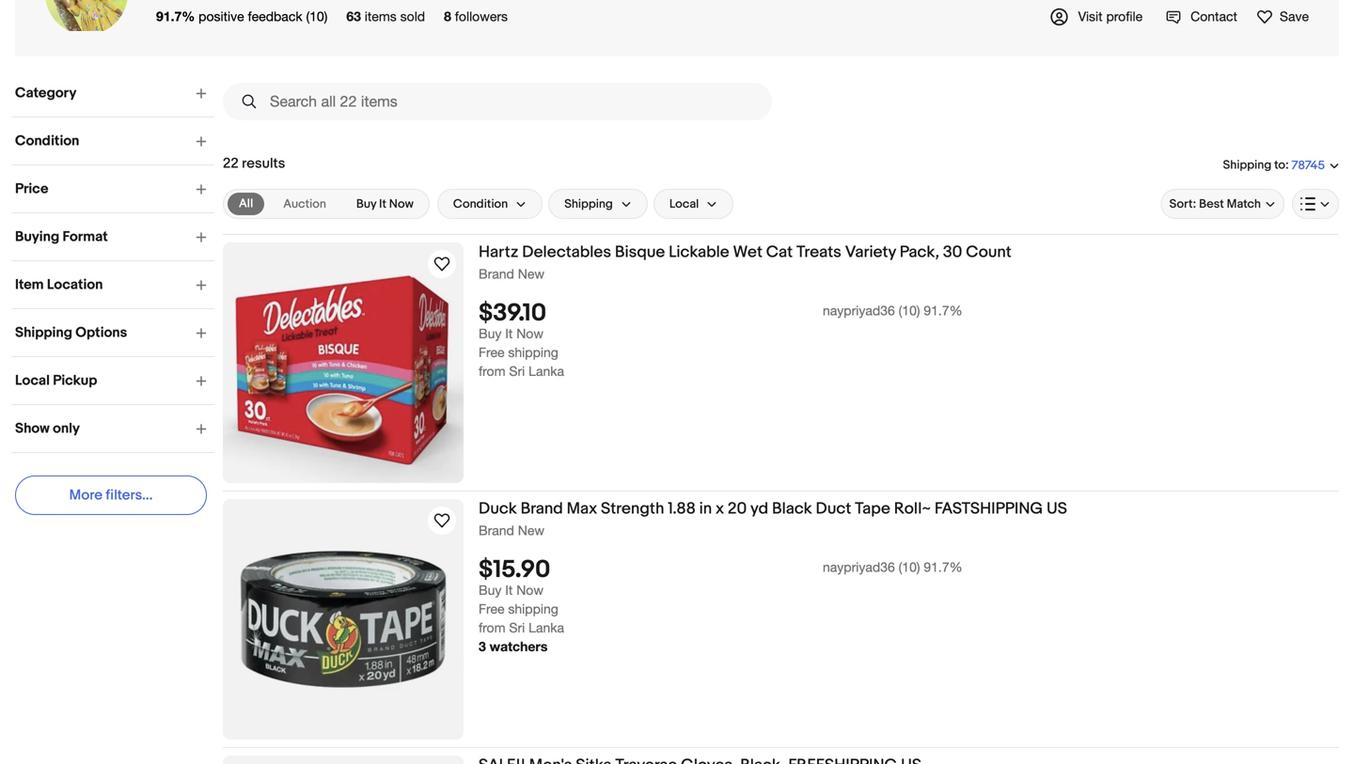 Task type: vqa. For each thing, say whether or not it's contained in the screenshot.
The Series
no



Task type: locate. For each thing, give the bounding box(es) containing it.
naypriyad36 down tape
[[823, 560, 895, 575]]

condition down category
[[15, 133, 79, 150]]

local for local pickup
[[15, 372, 50, 389]]

shipping left to
[[1223, 158, 1272, 172]]

2 new from the top
[[518, 523, 545, 538]]

1 vertical spatial 91.7%
[[924, 303, 963, 319]]

0 vertical spatial lanka
[[529, 364, 564, 379]]

1 horizontal spatial local
[[669, 197, 699, 211]]

new up $15.90
[[518, 523, 545, 538]]

buy for naypriyad36 (10) 91.7% buy it now free shipping from sri lanka 3 watchers
[[479, 583, 502, 598]]

main content
[[223, 75, 1339, 765]]

shipping inside shipping to : 78745
[[1223, 158, 1272, 172]]

91.7% inside naypriyad36 (10) 91.7% buy it now free shipping from sri lanka 3 watchers
[[924, 560, 963, 575]]

0 vertical spatial sri
[[509, 364, 525, 379]]

condition up hartz
[[453, 197, 508, 211]]

contact link
[[1166, 8, 1238, 24]]

watch duck brand max strength 1.88 in x 20 yd black duct tape roll~ fastshipping us image
[[431, 510, 453, 532]]

save button
[[1256, 7, 1309, 26]]

visit profile link
[[1050, 8, 1143, 24]]

brand
[[479, 266, 514, 282], [521, 499, 563, 519], [479, 523, 514, 538]]

0 vertical spatial shipping
[[1223, 158, 1272, 172]]

shipping up "local pickup"
[[15, 324, 72, 341]]

shipping down $39.10
[[508, 345, 558, 360]]

0 vertical spatial naypriyad36
[[823, 303, 895, 319]]

price button
[[15, 181, 214, 198]]

duck brand max strength 1.88 in x 20 yd black duct tape roll~ fastshipping us heading
[[479, 499, 1067, 519]]

20
[[728, 499, 747, 519]]

22
[[223, 155, 239, 172]]

brand down "duck"
[[479, 523, 514, 538]]

shipping inside naypriyad36 (10) 91.7% buy it now free shipping from sri lanka 3 watchers
[[508, 602, 558, 617]]

(10) inside naypriyad36 (10) 91.7% buy it now free shipping from sri lanka
[[899, 303, 920, 319]]

2 naypriyad36 from the top
[[823, 560, 895, 575]]

1 vertical spatial (10)
[[899, 303, 920, 319]]

1 shipping from the top
[[508, 345, 558, 360]]

1 sri from the top
[[509, 364, 525, 379]]

buy inside naypriyad36 (10) 91.7% buy it now free shipping from sri lanka
[[479, 326, 502, 342]]

0 horizontal spatial shipping
[[15, 324, 72, 341]]

lanka
[[529, 364, 564, 379], [529, 620, 564, 636]]

visit
[[1078, 8, 1103, 24]]

buy down hartz
[[479, 326, 502, 342]]

wet
[[733, 243, 763, 262]]

1 free from the top
[[479, 345, 505, 360]]

2 vertical spatial buy
[[479, 583, 502, 598]]

auction
[[283, 197, 326, 211]]

63
[[346, 8, 361, 24]]

shipping
[[1223, 158, 1272, 172], [564, 197, 613, 211], [15, 324, 72, 341]]

1 naypriyad36 from the top
[[823, 303, 895, 319]]

naypriyad36 (10) 91.7% buy it now free shipping from sri lanka 3 watchers
[[479, 560, 963, 655]]

visit profile
[[1078, 8, 1143, 24]]

0 vertical spatial it
[[379, 197, 386, 211]]

from
[[479, 364, 506, 379], [479, 620, 506, 636]]

it
[[379, 197, 386, 211], [505, 326, 513, 342], [505, 583, 513, 598]]

location
[[47, 277, 103, 293]]

buy
[[356, 197, 376, 211], [479, 326, 502, 342], [479, 583, 502, 598]]

sri inside naypriyad36 (10) 91.7% buy it now free shipping from sri lanka 3 watchers
[[509, 620, 525, 636]]

buy right auction
[[356, 197, 376, 211]]

91.7% down roll~
[[924, 560, 963, 575]]

buy up 3
[[479, 583, 502, 598]]

main content containing $39.10
[[223, 75, 1339, 765]]

0 vertical spatial from
[[479, 364, 506, 379]]

local up lickable
[[669, 197, 699, 211]]

2 from from the top
[[479, 620, 506, 636]]

(10) for naypriyad36 (10) 91.7% buy it now free shipping from sri lanka
[[899, 303, 920, 319]]

cat
[[766, 243, 793, 262]]

1 vertical spatial sri
[[509, 620, 525, 636]]

all
[[239, 197, 253, 211]]

x
[[716, 499, 724, 519]]

shipping for naypriyad36 (10) 91.7% buy it now free shipping from sri lanka 3 watchers
[[508, 602, 558, 617]]

show only
[[15, 420, 80, 437]]

naypriyad36 down variety
[[823, 303, 895, 319]]

lanka up watchers
[[529, 620, 564, 636]]

91.7% inside naypriyad36 (10) 91.7% buy it now free shipping from sri lanka
[[924, 303, 963, 319]]

it down hartz
[[505, 326, 513, 342]]

condition button up price dropdown button
[[15, 133, 214, 150]]

0 vertical spatial new
[[518, 266, 545, 282]]

it inside naypriyad36 (10) 91.7% buy it now free shipping from sri lanka
[[505, 326, 513, 342]]

0 vertical spatial now
[[389, 197, 414, 211]]

0 vertical spatial buy
[[356, 197, 376, 211]]

free for naypriyad36 (10) 91.7% buy it now free shipping from sri lanka 3 watchers
[[479, 602, 505, 617]]

to
[[1274, 158, 1286, 172]]

lanka inside naypriyad36 (10) 91.7% buy it now free shipping from sri lanka
[[529, 364, 564, 379]]

1 horizontal spatial condition
[[453, 197, 508, 211]]

naypriyad36 (10) 91.7% buy it now free shipping from sri lanka
[[479, 303, 963, 379]]

$15.90
[[479, 556, 551, 585]]

1 from from the top
[[479, 364, 506, 379]]

from for naypriyad36 (10) 91.7% buy it now free shipping from sri lanka
[[479, 364, 506, 379]]

more filters...
[[69, 487, 153, 504]]

1 vertical spatial from
[[479, 620, 506, 636]]

shipping up watchers
[[508, 602, 558, 617]]

brand inside hartz delectables bisque lickable wet cat treats variety pack, 30 count brand new
[[479, 266, 514, 282]]

0 vertical spatial local
[[669, 197, 699, 211]]

naypriyad36 inside naypriyad36 (10) 91.7% buy it now free shipping from sri lanka
[[823, 303, 895, 319]]

from down $39.10
[[479, 364, 506, 379]]

watchers
[[490, 639, 548, 655]]

2 vertical spatial shipping
[[15, 324, 72, 341]]

(10) left '63'
[[306, 8, 328, 24]]

condition button up hartz
[[437, 189, 543, 219]]

us
[[1047, 499, 1067, 519]]

0 vertical spatial condition
[[15, 133, 79, 150]]

2 horizontal spatial shipping
[[1223, 158, 1272, 172]]

0 vertical spatial shipping
[[508, 345, 558, 360]]

now inside naypriyad36 (10) 91.7% buy it now free shipping from sri lanka 3 watchers
[[517, 583, 544, 598]]

sort: best match
[[1170, 197, 1261, 211]]

show
[[15, 420, 50, 437]]

1 vertical spatial it
[[505, 326, 513, 342]]

1 vertical spatial naypriyad36
[[823, 560, 895, 575]]

lanka inside naypriyad36 (10) 91.7% buy it now free shipping from sri lanka 3 watchers
[[529, 620, 564, 636]]

condition button
[[15, 133, 214, 150], [437, 189, 543, 219]]

roll~
[[894, 499, 931, 519]]

2 shipping from the top
[[508, 602, 558, 617]]

2 vertical spatial now
[[517, 583, 544, 598]]

91.7% down 30
[[924, 303, 963, 319]]

0 vertical spatial free
[[479, 345, 505, 360]]

local inside dropdown button
[[669, 197, 699, 211]]

it inside naypriyad36 (10) 91.7% buy it now free shipping from sri lanka 3 watchers
[[505, 583, 513, 598]]

now
[[389, 197, 414, 211], [517, 326, 544, 342], [517, 583, 544, 598]]

free
[[479, 345, 505, 360], [479, 602, 505, 617]]

91.7% left positive
[[156, 8, 195, 24]]

it right auction link
[[379, 197, 386, 211]]

1 new from the top
[[518, 266, 545, 282]]

2 vertical spatial (10)
[[899, 560, 920, 575]]

1 vertical spatial lanka
[[529, 620, 564, 636]]

tape
[[855, 499, 891, 519]]

new
[[518, 266, 545, 282], [518, 523, 545, 538]]

1 vertical spatial local
[[15, 372, 50, 389]]

local left pickup
[[15, 372, 50, 389]]

condition
[[15, 133, 79, 150], [453, 197, 508, 211]]

shipping options button
[[15, 324, 214, 341]]

sale!! men's sitka traverse gloves, black, freeshipping us image
[[223, 756, 464, 765]]

free inside naypriyad36 (10) 91.7% buy it now free shipping from sri lanka
[[479, 345, 505, 360]]

from up 3
[[479, 620, 506, 636]]

2 vertical spatial brand
[[479, 523, 514, 538]]

2 sri from the top
[[509, 620, 525, 636]]

1 horizontal spatial shipping
[[564, 197, 613, 211]]

free up 3
[[479, 602, 505, 617]]

63 items sold
[[346, 8, 425, 24]]

heading
[[479, 756, 922, 765]]

pack,
[[900, 243, 940, 262]]

2 lanka from the top
[[529, 620, 564, 636]]

2 vertical spatial it
[[505, 583, 513, 598]]

0 horizontal spatial local
[[15, 372, 50, 389]]

naypriyad36 for naypriyad36 (10) 91.7% buy it now free shipping from sri lanka
[[823, 303, 895, 319]]

91.7% for naypriyad36 (10) 91.7% buy it now free shipping from sri lanka
[[924, 303, 963, 319]]

free for naypriyad36 (10) 91.7% buy it now free shipping from sri lanka
[[479, 345, 505, 360]]

now for naypriyad36 (10) 91.7% buy it now free shipping from sri lanka
[[517, 326, 544, 342]]

shipping for shipping
[[564, 197, 613, 211]]

(10) down duck brand max strength 1.88 in x 20 yd black duct tape roll~ fastshipping us link
[[899, 560, 920, 575]]

1 vertical spatial now
[[517, 326, 544, 342]]

1 vertical spatial condition
[[453, 197, 508, 211]]

free inside naypriyad36 (10) 91.7% buy it now free shipping from sri lanka 3 watchers
[[479, 602, 505, 617]]

sri
[[509, 364, 525, 379], [509, 620, 525, 636]]

:
[[1286, 158, 1289, 172]]

naypriyad36 inside naypriyad36 (10) 91.7% buy it now free shipping from sri lanka 3 watchers
[[823, 560, 895, 575]]

sri down $39.10
[[509, 364, 525, 379]]

1 vertical spatial free
[[479, 602, 505, 617]]

lanka for naypriyad36 (10) 91.7% buy it now free shipping from sri lanka
[[529, 364, 564, 379]]

1 vertical spatial buy
[[479, 326, 502, 342]]

buying
[[15, 229, 59, 245]]

shipping inside naypriyad36 (10) 91.7% buy it now free shipping from sri lanka
[[508, 345, 558, 360]]

(10) for naypriyad36 (10) 91.7% buy it now free shipping from sri lanka 3 watchers
[[899, 560, 920, 575]]

shipping up delectables
[[564, 197, 613, 211]]

2 free from the top
[[479, 602, 505, 617]]

brand left max
[[521, 499, 563, 519]]

new down hartz
[[518, 266, 545, 282]]

0 vertical spatial condition button
[[15, 133, 214, 150]]

1 horizontal spatial condition button
[[437, 189, 543, 219]]

sri up watchers
[[509, 620, 525, 636]]

(10)
[[306, 8, 328, 24], [899, 303, 920, 319], [899, 560, 920, 575]]

2 vertical spatial 91.7%
[[924, 560, 963, 575]]

buy inside naypriyad36 (10) 91.7% buy it now free shipping from sri lanka 3 watchers
[[479, 583, 502, 598]]

1 lanka from the top
[[529, 364, 564, 379]]

now inside naypriyad36 (10) 91.7% buy it now free shipping from sri lanka
[[517, 326, 544, 342]]

shipping for shipping options
[[15, 324, 72, 341]]

lanka down $39.10
[[529, 364, 564, 379]]

from inside naypriyad36 (10) 91.7% buy it now free shipping from sri lanka 3 watchers
[[479, 620, 506, 636]]

it up watchers
[[505, 583, 513, 598]]

lanka for naypriyad36 (10) 91.7% buy it now free shipping from sri lanka 3 watchers
[[529, 620, 564, 636]]

free down $39.10
[[479, 345, 505, 360]]

brand down hartz
[[479, 266, 514, 282]]

1 vertical spatial condition button
[[437, 189, 543, 219]]

(10) inside naypriyad36 (10) 91.7% buy it now free shipping from sri lanka 3 watchers
[[899, 560, 920, 575]]

hartz delectables bisque lickable wet cat treats variety pack, 30 count image
[[223, 243, 464, 483]]

1 vertical spatial shipping
[[564, 197, 613, 211]]

78745
[[1292, 158, 1325, 173]]

1 vertical spatial brand
[[521, 499, 563, 519]]

from inside naypriyad36 (10) 91.7% buy it now free shipping from sri lanka
[[479, 364, 506, 379]]

(10) down hartz delectables bisque lickable wet cat treats variety pack, 30 count link
[[899, 303, 920, 319]]

naypriyad36
[[823, 303, 895, 319], [823, 560, 895, 575]]

filters...
[[106, 487, 153, 504]]

shipping inside shipping dropdown button
[[564, 197, 613, 211]]

sri inside naypriyad36 (10) 91.7% buy it now free shipping from sri lanka
[[509, 364, 525, 379]]

duck brand max strength 1.88 in x 20 yd black duct tape roll~ fastshipping us brand new
[[479, 499, 1067, 538]]

1 vertical spatial shipping
[[508, 602, 558, 617]]

0 vertical spatial brand
[[479, 266, 514, 282]]

1 vertical spatial new
[[518, 523, 545, 538]]



Task type: describe. For each thing, give the bounding box(es) containing it.
results
[[242, 155, 285, 172]]

items
[[365, 8, 397, 24]]

shipping to : 78745
[[1223, 158, 1325, 173]]

shipping button
[[548, 189, 648, 219]]

shipping options
[[15, 324, 127, 341]]

auction link
[[272, 193, 338, 215]]

local pickup
[[15, 372, 97, 389]]

fastshipping
[[935, 499, 1043, 519]]

hartz delectables bisque lickable wet cat treats variety pack, 30 count link
[[479, 243, 1339, 266]]

1.88
[[668, 499, 696, 519]]

buy it now
[[356, 197, 414, 211]]

contact
[[1191, 8, 1238, 24]]

it for naypriyad36 (10) 91.7% buy it now free shipping from sri lanka 3 watchers
[[505, 583, 513, 598]]

buy inside buy it now link
[[356, 197, 376, 211]]

sold
[[400, 8, 425, 24]]

variety
[[845, 243, 896, 262]]

delectables
[[522, 243, 611, 262]]

new inside duck brand max strength 1.88 in x 20 yd black duct tape roll~ fastshipping us brand new
[[518, 523, 545, 538]]

All selected text field
[[239, 196, 253, 213]]

duck
[[479, 499, 517, 519]]

local for local
[[669, 197, 699, 211]]

91.7% for naypriyad36 (10) 91.7% buy it now free shipping from sri lanka 3 watchers
[[924, 560, 963, 575]]

it for naypriyad36 (10) 91.7% buy it now free shipping from sri lanka
[[505, 326, 513, 342]]

hartz
[[479, 243, 519, 262]]

more filters... button
[[15, 476, 207, 515]]

local pickup button
[[15, 372, 214, 389]]

listing options selector. list view selected. image
[[1301, 197, 1331, 212]]

followers
[[455, 8, 508, 24]]

bisque
[[615, 243, 665, 262]]

3
[[479, 639, 486, 655]]

duct
[[816, 499, 851, 519]]

now for naypriyad36 (10) 91.7% buy it now free shipping from sri lanka 3 watchers
[[517, 583, 544, 598]]

buy it now link
[[345, 193, 425, 215]]

duck brand max strength 1.88 in x 20 yd black duct tape roll~ fastshipping us link
[[479, 499, 1339, 522]]

8
[[444, 8, 451, 24]]

format
[[63, 229, 108, 245]]

0 horizontal spatial condition button
[[15, 133, 214, 150]]

91.7% positive feedback (10)
[[156, 8, 328, 24]]

duck brand max strength 1.88 in x 20 yd black duct tape roll~ fastshipping us image
[[223, 499, 464, 740]]

0 vertical spatial (10)
[[306, 8, 328, 24]]

category
[[15, 85, 77, 102]]

22 results
[[223, 155, 285, 172]]

naypriyad36 for naypriyad36 (10) 91.7% buy it now free shipping from sri lanka 3 watchers
[[823, 560, 895, 575]]

strength
[[601, 499, 664, 519]]

local button
[[653, 189, 734, 219]]

save
[[1280, 8, 1309, 24]]

count
[[966, 243, 1012, 262]]

price
[[15, 181, 48, 198]]

0 vertical spatial 91.7%
[[156, 8, 195, 24]]

all link
[[228, 193, 264, 215]]

30
[[943, 243, 962, 262]]

in
[[699, 499, 712, 519]]

shipping for naypriyad36 (10) 91.7% buy it now free shipping from sri lanka
[[508, 345, 558, 360]]

profile
[[1106, 8, 1143, 24]]

item location
[[15, 277, 103, 293]]

watch hartz delectables bisque lickable wet cat treats variety pack, 30 count image
[[431, 253, 453, 276]]

hartz delectables bisque lickable wet cat treats variety pack, 30 count heading
[[479, 243, 1012, 262]]

new inside hartz delectables bisque lickable wet cat treats variety pack, 30 count brand new
[[518, 266, 545, 282]]

yd
[[751, 499, 769, 519]]

condition inside main content
[[453, 197, 508, 211]]

item
[[15, 277, 44, 293]]

options
[[75, 324, 127, 341]]

sri for naypriyad36 (10) 91.7% buy it now free shipping from sri lanka 3 watchers
[[509, 620, 525, 636]]

it inside buy it now link
[[379, 197, 386, 211]]

sri for naypriyad36 (10) 91.7% buy it now free shipping from sri lanka
[[509, 364, 525, 379]]

buying format button
[[15, 229, 214, 245]]

treats
[[797, 243, 842, 262]]

more
[[69, 487, 103, 504]]

match
[[1227, 197, 1261, 211]]

category button
[[15, 85, 214, 102]]

shipping for shipping to : 78745
[[1223, 158, 1272, 172]]

buy for naypriyad36 (10) 91.7% buy it now free shipping from sri lanka
[[479, 326, 502, 342]]

max
[[567, 499, 597, 519]]

sort:
[[1170, 197, 1197, 211]]

lickable
[[669, 243, 729, 262]]

black
[[772, 499, 812, 519]]

pickup
[[53, 372, 97, 389]]

show only button
[[15, 420, 214, 437]]

hartz delectables bisque lickable wet cat treats variety pack, 30 count brand new
[[479, 243, 1012, 282]]

positive
[[199, 8, 244, 24]]

$39.10
[[479, 299, 546, 328]]

8 followers
[[444, 8, 508, 24]]

item location button
[[15, 277, 214, 293]]

0 horizontal spatial condition
[[15, 133, 79, 150]]

Search all 22 items field
[[223, 83, 772, 120]]

only
[[53, 420, 80, 437]]

best
[[1199, 197, 1224, 211]]

from for naypriyad36 (10) 91.7% buy it now free shipping from sri lanka 3 watchers
[[479, 620, 506, 636]]

feedback
[[248, 8, 302, 24]]

sort: best match button
[[1161, 189, 1285, 219]]

buying format
[[15, 229, 108, 245]]



